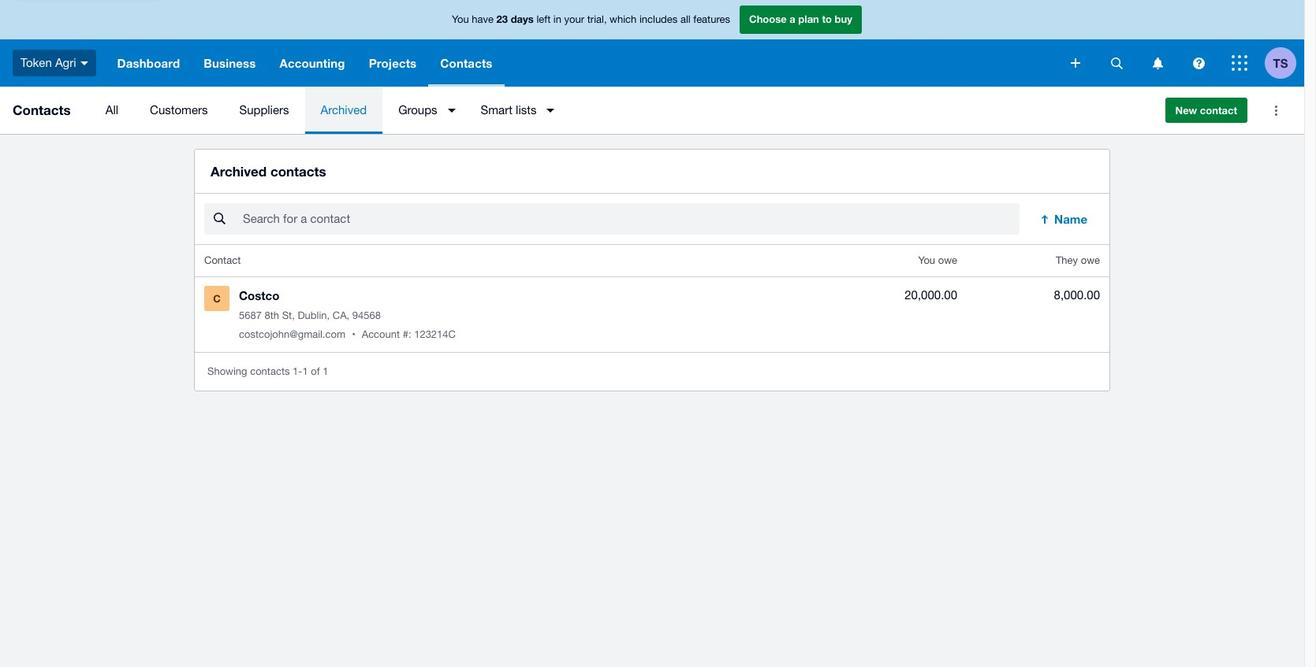 Task type: describe. For each thing, give the bounding box(es) containing it.
customers button
[[134, 87, 224, 134]]

#:
[[403, 329, 411, 341]]

23
[[497, 13, 508, 25]]

8,000.00
[[1054, 289, 1100, 302]]

showing contacts 1-1 of 1
[[207, 366, 328, 378]]

costcojohn@gmail.com
[[239, 329, 346, 341]]

contact list table element
[[195, 245, 1110, 353]]

costco
[[239, 289, 279, 303]]

you owe
[[918, 255, 957, 267]]

contacts for archived
[[270, 163, 326, 180]]

ts button
[[1265, 39, 1304, 87]]

left
[[537, 14, 551, 25]]

svg image inside token agri popup button
[[80, 61, 88, 65]]

your
[[564, 14, 584, 25]]

smart
[[481, 103, 513, 117]]

archived button
[[305, 87, 383, 134]]

contacts inside contacts 'dropdown button'
[[440, 56, 493, 70]]

menu containing all
[[90, 87, 1153, 134]]

1 vertical spatial contacts
[[13, 102, 71, 118]]

accounting
[[280, 56, 345, 70]]

buy
[[835, 13, 852, 25]]

1-
[[293, 366, 302, 378]]

costco 5687 8th st, dublin, ca, 94568 costcojohn@gmail.com • account #: 123214c
[[239, 289, 456, 341]]

dashboard link
[[105, 39, 192, 87]]

they
[[1056, 255, 1078, 267]]

1 1 from the left
[[302, 366, 308, 378]]

5687
[[239, 310, 262, 322]]

contact
[[1200, 104, 1237, 117]]

ca,
[[333, 310, 350, 322]]

to
[[822, 13, 832, 25]]

of
[[311, 366, 320, 378]]

groups button
[[383, 87, 465, 134]]

contact
[[204, 255, 241, 267]]

archived for archived
[[321, 103, 367, 117]]

archived for archived contacts
[[211, 163, 267, 180]]

token
[[21, 56, 52, 69]]

new contact
[[1175, 104, 1237, 117]]

which
[[610, 14, 637, 25]]

dublin,
[[298, 310, 330, 322]]

contacts for showing
[[250, 366, 290, 378]]

owe for you owe
[[938, 255, 957, 267]]

projects button
[[357, 39, 428, 87]]

choose a plan to buy
[[749, 13, 852, 25]]

you have 23 days left in your trial, which includes all features
[[452, 13, 730, 25]]

features
[[693, 14, 730, 25]]



Task type: vqa. For each thing, say whether or not it's contained in the screenshot.
the leftmost the
no



Task type: locate. For each thing, give the bounding box(es) containing it.
new
[[1175, 104, 1197, 117]]

you left have
[[452, 14, 469, 25]]

1 horizontal spatial contacts
[[440, 56, 493, 70]]

20,000.00
[[905, 289, 957, 302]]

showing
[[207, 366, 247, 378]]

1
[[302, 366, 308, 378], [323, 366, 328, 378]]

projects
[[369, 56, 417, 70]]

you inside you have 23 days left in your trial, which includes all features
[[452, 14, 469, 25]]

contacts down "token"
[[13, 102, 71, 118]]

all button
[[90, 87, 134, 134]]

suppliers button
[[224, 87, 305, 134]]

2 owe from the left
[[1081, 255, 1100, 267]]

123214c
[[414, 329, 456, 341]]

c
[[213, 293, 221, 305]]

customers
[[150, 103, 208, 117]]

all
[[680, 14, 691, 25]]

8th
[[265, 310, 279, 322]]

Search for a contact field
[[241, 204, 1020, 234]]

owe
[[938, 255, 957, 267], [1081, 255, 1100, 267]]

you for you have 23 days left in your trial, which includes all features
[[452, 14, 469, 25]]

0 horizontal spatial contacts
[[13, 102, 71, 118]]

have
[[472, 14, 494, 25]]

days
[[511, 13, 534, 25]]

1 vertical spatial you
[[918, 255, 935, 267]]

includes
[[639, 14, 678, 25]]

lists
[[516, 103, 537, 117]]

•
[[352, 329, 355, 341]]

new contact button
[[1165, 98, 1248, 123]]

you inside contact list table element
[[918, 255, 935, 267]]

archived down accounting popup button
[[321, 103, 367, 117]]

owe up 20,000.00
[[938, 255, 957, 267]]

0 horizontal spatial you
[[452, 14, 469, 25]]

business
[[204, 56, 256, 70]]

contacts left 1-
[[250, 366, 290, 378]]

dashboard
[[117, 56, 180, 70]]

you
[[452, 14, 469, 25], [918, 255, 935, 267]]

menu
[[90, 87, 1153, 134]]

archived inside button
[[321, 103, 367, 117]]

1 horizontal spatial svg image
[[1153, 57, 1163, 69]]

contacts down have
[[440, 56, 493, 70]]

groups
[[398, 103, 437, 117]]

a
[[790, 13, 796, 25]]

94568
[[352, 310, 381, 322]]

archived
[[321, 103, 367, 117], [211, 163, 267, 180]]

account
[[362, 329, 400, 341]]

1 horizontal spatial owe
[[1081, 255, 1100, 267]]

archived down the suppliers button
[[211, 163, 267, 180]]

they owe
[[1056, 255, 1100, 267]]

owe for they owe
[[1081, 255, 1100, 267]]

contacts
[[440, 56, 493, 70], [13, 102, 71, 118]]

1 right of
[[323, 366, 328, 378]]

0 vertical spatial contacts
[[440, 56, 493, 70]]

business button
[[192, 39, 268, 87]]

in
[[553, 14, 561, 25]]

suppliers
[[239, 103, 289, 117]]

you for you owe
[[918, 255, 935, 267]]

0 horizontal spatial svg image
[[1071, 58, 1080, 68]]

agri
[[55, 56, 76, 69]]

banner
[[0, 0, 1304, 87]]

token agri
[[21, 56, 76, 69]]

1 left of
[[302, 366, 308, 378]]

8,000.00 link
[[1054, 286, 1100, 305]]

svg image
[[1232, 55, 1248, 71], [1111, 57, 1123, 69], [1193, 57, 1205, 69], [80, 61, 88, 65]]

1 vertical spatial archived
[[211, 163, 267, 180]]

name
[[1054, 212, 1087, 227]]

choose
[[749, 13, 787, 25]]

0 horizontal spatial 1
[[302, 366, 308, 378]]

ts
[[1273, 56, 1288, 70]]

you up 20,000.00
[[918, 255, 935, 267]]

archived menu item
[[305, 87, 383, 134]]

trial,
[[587, 14, 607, 25]]

1 horizontal spatial 1
[[323, 366, 328, 378]]

1 horizontal spatial you
[[918, 255, 935, 267]]

1 owe from the left
[[938, 255, 957, 267]]

0 horizontal spatial owe
[[938, 255, 957, 267]]

2 1 from the left
[[323, 366, 328, 378]]

1 vertical spatial contacts
[[250, 366, 290, 378]]

smart lists
[[481, 103, 537, 117]]

accounting button
[[268, 39, 357, 87]]

banner containing ts
[[0, 0, 1304, 87]]

smart lists button
[[465, 87, 564, 134]]

1 horizontal spatial archived
[[321, 103, 367, 117]]

actions menu image
[[1260, 95, 1292, 126]]

contacts down the suppliers button
[[270, 163, 326, 180]]

owe right they
[[1081, 255, 1100, 267]]

svg image
[[1153, 57, 1163, 69], [1071, 58, 1080, 68]]

contacts button
[[428, 39, 504, 87]]

0 vertical spatial contacts
[[270, 163, 326, 180]]

st,
[[282, 310, 295, 322]]

20,000.00 link
[[905, 286, 957, 305]]

all
[[105, 103, 118, 117]]

contacts
[[270, 163, 326, 180], [250, 366, 290, 378]]

plan
[[798, 13, 819, 25]]

0 horizontal spatial archived
[[211, 163, 267, 180]]

0 vertical spatial you
[[452, 14, 469, 25]]

0 vertical spatial archived
[[321, 103, 367, 117]]

archived contacts
[[211, 163, 326, 180]]

token agri button
[[0, 39, 105, 87]]

name button
[[1029, 204, 1100, 235]]



